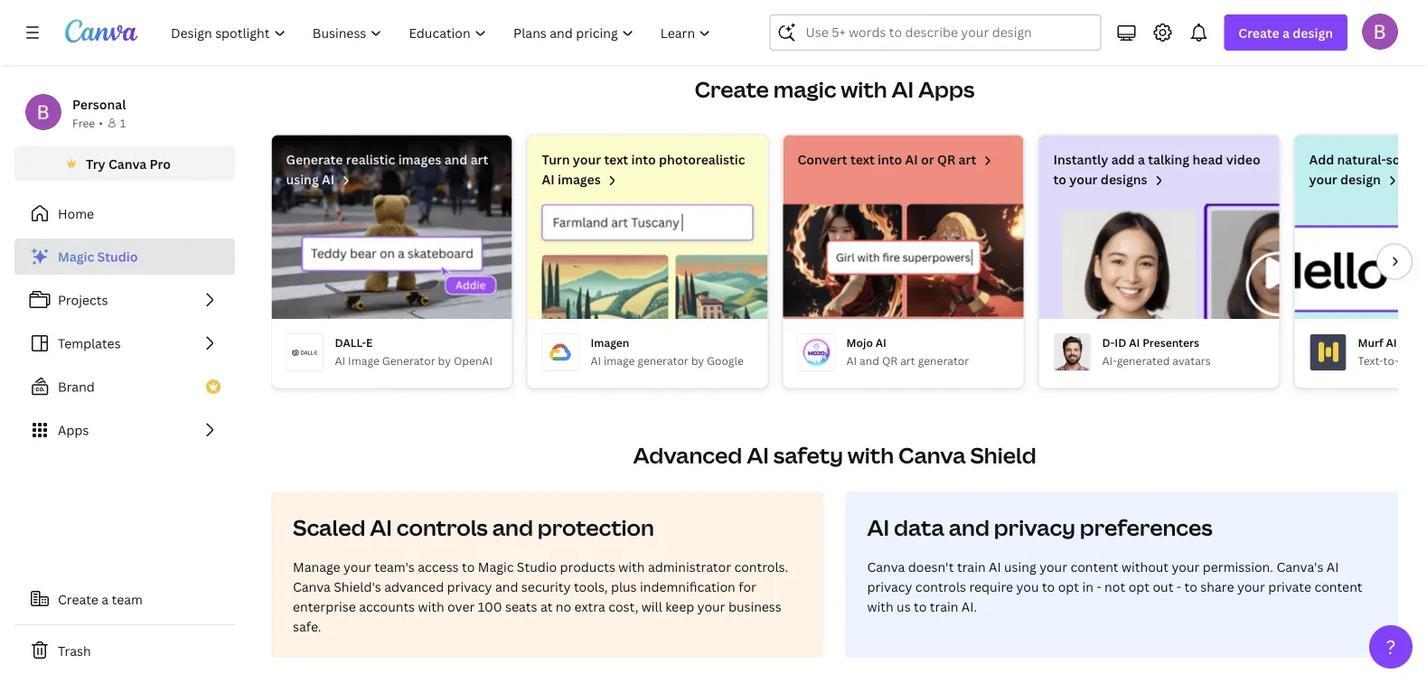 Task type: vqa. For each thing, say whether or not it's contained in the screenshot.


Task type: locate. For each thing, give the bounding box(es) containing it.
images inside turn your text into photorealistic ai images
[[558, 171, 601, 188]]

2 into from the left
[[878, 151, 902, 168]]

and inside manage your team's access to magic studio products with administrator controls. canva shield's advanced privacy and security tools, plus indemnification for enterprise accounts with over 100 seats at no extra cost, will keep your business safe.
[[495, 578, 518, 595]]

ai right mojo
[[876, 335, 886, 350]]

0 horizontal spatial using
[[286, 171, 319, 188]]

1 horizontal spatial controls
[[915, 578, 966, 595]]

1 into from the left
[[631, 151, 656, 168]]

1 vertical spatial controls
[[915, 578, 966, 595]]

text inside turn your text into photorealistic ai images
[[604, 151, 628, 168]]

controls inside canva doesn't train ai using your content without your permission. canva's ai privacy controls require you to opt in - not opt out - to share your private content with us to train ai.
[[915, 578, 966, 595]]

add
[[1111, 151, 1135, 168]]

a for design
[[1283, 24, 1290, 41]]

and right data
[[949, 513, 990, 542]]

1 vertical spatial create
[[695, 75, 769, 104]]

private
[[1268, 578, 1311, 595]]

qr
[[937, 151, 956, 168], [882, 353, 898, 368]]

1 vertical spatial images
[[558, 171, 601, 188]]

and down mojo
[[860, 353, 879, 368]]

video
[[1226, 151, 1261, 168]]

over
[[447, 598, 475, 615]]

1 horizontal spatial -
[[1177, 578, 1181, 595]]

manage your team's access to magic studio products with administrator controls. canva shield's advanced privacy and security tools, plus indemnification for enterprise accounts with over 100 seats at no extra cost, will keep your business safe.
[[293, 558, 788, 635]]

with left us on the right of the page
[[867, 598, 894, 615]]

text right turn on the top left
[[604, 151, 628, 168]]

brand
[[58, 378, 95, 395]]

magic studio link
[[14, 239, 235, 275]]

no
[[556, 598, 571, 615]]

apps down brand
[[58, 422, 89, 439]]

you
[[1016, 578, 1039, 595]]

2 vertical spatial create
[[58, 591, 98, 608]]

content up the in
[[1070, 558, 1119, 575]]

tools,
[[574, 578, 608, 595]]

into left photorealistic
[[631, 151, 656, 168]]

magic inside magic studio link
[[58, 248, 94, 265]]

1 by from the left
[[438, 353, 451, 368]]

your down the permission. at the bottom right of the page
[[1237, 578, 1265, 595]]

and inside 'mojo ai ai and qr art generator'
[[860, 353, 879, 368]]

by left google
[[691, 353, 704, 368]]

art inside 'generate realistic images and art using ai'
[[471, 151, 488, 168]]

design
[[1293, 24, 1333, 41]]

1 vertical spatial content
[[1314, 578, 1363, 595]]

2 by from the left
[[691, 353, 704, 368]]

your inside turn your text into photorealistic ai images
[[573, 151, 601, 168]]

ai inside turn your text into photorealistic ai images
[[542, 171, 555, 188]]

studio up projects link
[[97, 248, 138, 265]]

-
[[1097, 578, 1101, 595], [1177, 578, 1181, 595]]

head
[[1193, 151, 1223, 168]]

in
[[1082, 578, 1094, 595]]

1 generator from the left
[[637, 353, 689, 368]]

1 horizontal spatial generator
[[918, 353, 969, 368]]

create left design
[[1239, 24, 1280, 41]]

- right out
[[1177, 578, 1181, 595]]

your right turn on the top left
[[573, 151, 601, 168]]

art
[[471, 151, 488, 168], [959, 151, 976, 168], [900, 353, 915, 368]]

create inside button
[[58, 591, 98, 608]]

0 horizontal spatial a
[[101, 591, 109, 608]]

openai
[[454, 353, 493, 368]]

generated
[[1117, 353, 1170, 368]]

magic up 100
[[478, 558, 514, 575]]

plus
[[611, 578, 637, 595]]

ai up 'to-'
[[1386, 335, 1397, 350]]

1 horizontal spatial into
[[878, 151, 902, 168]]

to right you
[[1042, 578, 1055, 595]]

Search search field
[[806, 15, 1065, 50]]

0 vertical spatial qr
[[937, 151, 956, 168]]

None search field
[[770, 14, 1101, 51]]

to left share
[[1185, 578, 1197, 595]]

by
[[438, 353, 451, 368], [691, 353, 704, 368]]

text
[[604, 151, 628, 168], [850, 151, 875, 168]]

0 vertical spatial a
[[1283, 24, 1290, 41]]

generator
[[637, 353, 689, 368], [918, 353, 969, 368]]

0 horizontal spatial studio
[[97, 248, 138, 265]]

ai down 'dall-'
[[335, 353, 345, 368]]

or
[[921, 151, 934, 168]]

by left openai
[[438, 353, 451, 368]]

create for create magic with ai apps
[[695, 75, 769, 104]]

imagen
[[591, 335, 629, 350]]

at
[[540, 598, 553, 615]]

2 vertical spatial a
[[101, 591, 109, 608]]

1 horizontal spatial studio
[[517, 558, 557, 575]]

designs
[[1101, 171, 1147, 188]]

create left magic
[[695, 75, 769, 104]]

d-id ai presenters ai-generated avatars
[[1102, 335, 1211, 368]]

trash link
[[14, 633, 235, 669]]

cost,
[[608, 598, 638, 615]]

out
[[1153, 578, 1174, 595]]

2 horizontal spatial create
[[1239, 24, 1280, 41]]

1 horizontal spatial art
[[900, 353, 915, 368]]

0 vertical spatial create
[[1239, 24, 1280, 41]]

0 horizontal spatial by
[[438, 353, 451, 368]]

privacy inside manage your team's access to magic studio products with administrator controls. canva shield's advanced privacy and security tools, plus indemnification for enterprise accounts with over 100 seats at no extra cost, will keep your business safe.
[[447, 578, 492, 595]]

studio
[[97, 248, 138, 265], [517, 558, 557, 575]]

text-
[[1358, 353, 1383, 368]]

train up require
[[957, 558, 986, 575]]

your up shield's
[[343, 558, 371, 575]]

team
[[112, 591, 143, 608]]

dall-e ai image generator by openai
[[335, 335, 493, 368]]

opt left the in
[[1058, 578, 1079, 595]]

0 horizontal spatial magic
[[58, 248, 94, 265]]

controls down doesn't on the right bottom of the page
[[915, 578, 966, 595]]

0 horizontal spatial generator
[[637, 353, 689, 368]]

ai inside 'imagen ai image generator by google'
[[591, 353, 601, 368]]

create
[[1239, 24, 1280, 41], [695, 75, 769, 104], [58, 591, 98, 608]]

0 horizontal spatial create
[[58, 591, 98, 608]]

images down turn on the top left
[[558, 171, 601, 188]]

0 horizontal spatial art
[[471, 151, 488, 168]]

ai inside murf ai text-to-speec
[[1386, 335, 1397, 350]]

projects
[[58, 291, 108, 309]]

with right safety
[[848, 441, 894, 470]]

content down canva's
[[1314, 578, 1363, 595]]

privacy up you
[[994, 513, 1075, 542]]

0 horizontal spatial opt
[[1058, 578, 1079, 595]]

0 vertical spatial apps
[[918, 75, 975, 104]]

1 horizontal spatial using
[[1004, 558, 1036, 575]]

and inside 'generate realistic images and art using ai'
[[444, 151, 468, 168]]

privacy
[[994, 513, 1075, 542], [447, 578, 492, 595], [867, 578, 912, 595]]

ai up team's
[[370, 513, 392, 542]]

your inside instantly add a talking head video to your designs
[[1069, 171, 1098, 188]]

to inside instantly add a talking head video to your designs
[[1053, 171, 1066, 188]]

a right add
[[1138, 151, 1145, 168]]

2 opt from the left
[[1129, 578, 1150, 595]]

ai
[[892, 75, 914, 104], [905, 151, 918, 168], [322, 171, 335, 188], [542, 171, 555, 188], [876, 335, 886, 350], [1129, 335, 1140, 350], [1386, 335, 1397, 350], [335, 353, 345, 368], [591, 353, 601, 368], [846, 353, 857, 368], [747, 441, 769, 470], [370, 513, 392, 542], [867, 513, 889, 542], [989, 558, 1001, 575], [1327, 558, 1339, 575]]

murf
[[1358, 335, 1383, 350]]

your down instantly
[[1069, 171, 1098, 188]]

1 vertical spatial a
[[1138, 151, 1145, 168]]

ai down turn on the top left
[[542, 171, 555, 188]]

create a design
[[1239, 24, 1333, 41]]

extra
[[574, 598, 605, 615]]

business
[[728, 598, 782, 615]]

bob builder image
[[1362, 13, 1398, 49]]

1 text from the left
[[604, 151, 628, 168]]

0 horizontal spatial -
[[1097, 578, 1101, 595]]

0 vertical spatial magic
[[58, 248, 94, 265]]

realistic
[[346, 151, 395, 168]]

1 horizontal spatial text
[[850, 151, 875, 168]]

2 horizontal spatial art
[[959, 151, 976, 168]]

images right realistic on the top left
[[398, 151, 441, 168]]

studio up security
[[517, 558, 557, 575]]

for
[[739, 578, 756, 595]]

0 horizontal spatial images
[[398, 151, 441, 168]]

magic inside manage your team's access to magic studio products with administrator controls. canva shield's advanced privacy and security tools, plus indemnification for enterprise accounts with over 100 seats at no extra cost, will keep your business safe.
[[478, 558, 514, 575]]

ai up require
[[989, 558, 1001, 575]]

opt down without
[[1129, 578, 1150, 595]]

to inside manage your team's access to magic studio products with administrator controls. canva shield's advanced privacy and security tools, plus indemnification for enterprise accounts with over 100 seats at no extra cost, will keep your business safe.
[[462, 558, 475, 575]]

free •
[[72, 115, 103, 130]]

images inside 'generate realistic images and art using ai'
[[398, 151, 441, 168]]

1 vertical spatial train
[[930, 598, 958, 615]]

safe.
[[293, 618, 321, 635]]

0 horizontal spatial qr
[[882, 353, 898, 368]]

image
[[604, 353, 635, 368]]

create inside dropdown button
[[1239, 24, 1280, 41]]

canva up us on the right of the page
[[867, 558, 905, 575]]

a left design
[[1283, 24, 1290, 41]]

a left team
[[101, 591, 109, 608]]

canva inside button
[[108, 155, 147, 172]]

1 vertical spatial magic
[[478, 558, 514, 575]]

- right the in
[[1097, 578, 1101, 595]]

0 horizontal spatial controls
[[397, 513, 488, 542]]

create left team
[[58, 591, 98, 608]]

1 horizontal spatial create
[[695, 75, 769, 104]]

and right realistic on the top left
[[444, 151, 468, 168]]

list
[[14, 239, 235, 448]]

ai down imagen on the left of page
[[591, 353, 601, 368]]

magic down home
[[58, 248, 94, 265]]

seats
[[505, 598, 537, 615]]

generate
[[286, 151, 343, 168]]

train left ai.
[[930, 598, 958, 615]]

ai left safety
[[747, 441, 769, 470]]

text right convert
[[850, 151, 875, 168]]

and
[[444, 151, 468, 168], [860, 353, 879, 368], [492, 513, 533, 542], [949, 513, 990, 542], [495, 578, 518, 595]]

0 vertical spatial using
[[286, 171, 319, 188]]

into left or
[[878, 151, 902, 168]]

ai down generate
[[322, 171, 335, 188]]

•
[[99, 115, 103, 130]]

and up seats on the left bottom of page
[[495, 578, 518, 595]]

templates link
[[14, 325, 235, 362]]

a inside button
[[101, 591, 109, 608]]

1 horizontal spatial by
[[691, 353, 704, 368]]

1 vertical spatial studio
[[517, 558, 557, 575]]

0 horizontal spatial into
[[631, 151, 656, 168]]

and for protection
[[492, 513, 533, 542]]

try canva pro button
[[14, 146, 235, 181]]

ai right id
[[1129, 335, 1140, 350]]

privacy up us on the right of the page
[[867, 578, 912, 595]]

pro
[[150, 155, 171, 172]]

controls up access
[[397, 513, 488, 542]]

0 vertical spatial train
[[957, 558, 986, 575]]

0 horizontal spatial apps
[[58, 422, 89, 439]]

0 horizontal spatial content
[[1070, 558, 1119, 575]]

ai data and privacy preferences
[[867, 513, 1213, 542]]

1 horizontal spatial opt
[[1129, 578, 1150, 595]]

canva right try
[[108, 155, 147, 172]]

using inside canva doesn't train ai using your content without your permission. canva's ai privacy controls require you to opt in - not opt out - to share your private content with us to train ai.
[[1004, 558, 1036, 575]]

1 vertical spatial using
[[1004, 558, 1036, 575]]

with down advanced
[[418, 598, 444, 615]]

train
[[957, 558, 986, 575], [930, 598, 958, 615]]

into inside turn your text into photorealistic ai images
[[631, 151, 656, 168]]

to down instantly
[[1053, 171, 1066, 188]]

1
[[120, 115, 126, 130]]

0 horizontal spatial text
[[604, 151, 628, 168]]

and for qr
[[860, 353, 879, 368]]

1 horizontal spatial qr
[[937, 151, 956, 168]]

generator
[[382, 353, 435, 368]]

privacy up the over
[[447, 578, 492, 595]]

1 horizontal spatial apps
[[918, 75, 975, 104]]

a inside dropdown button
[[1283, 24, 1290, 41]]

your up out
[[1172, 558, 1200, 575]]

with inside canva doesn't train ai using your content without your permission. canva's ai privacy controls require you to opt in - not opt out - to share your private content with us to train ai.
[[867, 598, 894, 615]]

magic
[[58, 248, 94, 265], [478, 558, 514, 575]]

2 generator from the left
[[918, 353, 969, 368]]

1 horizontal spatial privacy
[[867, 578, 912, 595]]

trash
[[58, 642, 91, 659]]

with right magic
[[841, 75, 887, 104]]

top level navigation element
[[159, 14, 726, 51]]

0 vertical spatial images
[[398, 151, 441, 168]]

instantly
[[1053, 151, 1108, 168]]

canva down 'manage' on the bottom
[[293, 578, 331, 595]]

indemnification
[[640, 578, 735, 595]]

1 horizontal spatial images
[[558, 171, 601, 188]]

2 horizontal spatial a
[[1283, 24, 1290, 41]]

permission.
[[1203, 558, 1273, 575]]

apps down search search field
[[918, 75, 975, 104]]

1 horizontal spatial a
[[1138, 151, 1145, 168]]

advanced ai safety with canva shield
[[633, 441, 1036, 470]]

ai inside d-id ai presenters ai-generated avatars
[[1129, 335, 1140, 350]]

0 horizontal spatial privacy
[[447, 578, 492, 595]]

content
[[1070, 558, 1119, 575], [1314, 578, 1363, 595]]

1 horizontal spatial content
[[1314, 578, 1363, 595]]

using down generate
[[286, 171, 319, 188]]

create for create a design
[[1239, 24, 1280, 41]]

convert text into ai or qr art
[[798, 151, 976, 168]]

ai.
[[962, 598, 977, 615]]

1 horizontal spatial magic
[[478, 558, 514, 575]]

1 vertical spatial qr
[[882, 353, 898, 368]]

opt
[[1058, 578, 1079, 595], [1129, 578, 1150, 595]]

to right access
[[462, 558, 475, 575]]

2 horizontal spatial privacy
[[994, 513, 1075, 542]]

canva inside canva doesn't train ai using your content without your permission. canva's ai privacy controls require you to opt in - not opt out - to share your private content with us to train ai.
[[867, 558, 905, 575]]

using up you
[[1004, 558, 1036, 575]]

and up security
[[492, 513, 533, 542]]

art inside 'mojo ai ai and qr art generator'
[[900, 353, 915, 368]]

0 vertical spatial studio
[[97, 248, 138, 265]]



Task type: describe. For each thing, give the bounding box(es) containing it.
add natural-soundi
[[1309, 151, 1427, 188]]

mojo ai ai and qr art generator
[[846, 335, 969, 368]]

create for create a team
[[58, 591, 98, 608]]

administrator
[[648, 558, 731, 575]]

ai left or
[[905, 151, 918, 168]]

convert
[[798, 151, 847, 168]]

100
[[478, 598, 502, 615]]

a inside instantly add a talking head video to your designs
[[1138, 151, 1145, 168]]

image
[[348, 353, 379, 368]]

accounts
[[359, 598, 415, 615]]

by inside dall-e ai image generator by openai
[[438, 353, 451, 368]]

ai inside 'generate realistic images and art using ai'
[[322, 171, 335, 188]]

ai inside dall-e ai image generator by openai
[[335, 353, 345, 368]]

studio inside manage your team's access to magic studio products with administrator controls. canva shield's advanced privacy and security tools, plus indemnification for enterprise accounts with over 100 seats at no extra cost, will keep your business safe.
[[517, 558, 557, 575]]

ai down search search field
[[892, 75, 914, 104]]

studio inside magic studio link
[[97, 248, 138, 265]]

advanced
[[633, 441, 742, 470]]

controls.
[[734, 558, 788, 575]]

presenters
[[1143, 335, 1199, 350]]

scaled ai controls and protection
[[293, 513, 654, 542]]

qr inside 'mojo ai ai and qr art generator'
[[882, 353, 898, 368]]

personal
[[72, 95, 126, 113]]

by inside 'imagen ai image generator by google'
[[691, 353, 704, 368]]

generator inside 'mojo ai ai and qr art generator'
[[918, 353, 969, 368]]

canva doesn't train ai using your content without your permission. canva's ai privacy controls require you to opt in - not opt out - to share your private content with us to train ai.
[[867, 558, 1363, 615]]

canva's
[[1277, 558, 1324, 575]]

0 vertical spatial controls
[[397, 513, 488, 542]]

avatars
[[1173, 353, 1211, 368]]

projects link
[[14, 282, 235, 318]]

manage
[[293, 558, 340, 575]]

soundi
[[1386, 151, 1427, 168]]

magic
[[773, 75, 836, 104]]

ai-
[[1102, 353, 1117, 368]]

safety
[[773, 441, 843, 470]]

instantly add a talking head video to your designs
[[1053, 151, 1261, 188]]

1 vertical spatial apps
[[58, 422, 89, 439]]

murf ai text-to-speec
[[1358, 335, 1427, 368]]

us
[[897, 598, 911, 615]]

a for team
[[101, 591, 109, 608]]

to-
[[1383, 353, 1399, 368]]

generator inside 'imagen ai image generator by google'
[[637, 353, 689, 368]]

your down ai data and privacy preferences
[[1040, 558, 1067, 575]]

advanced
[[384, 578, 444, 595]]

imagen ai image generator by google
[[591, 335, 744, 368]]

natural-
[[1337, 151, 1386, 168]]

ai left data
[[867, 513, 889, 542]]

1 opt from the left
[[1058, 578, 1079, 595]]

create a team button
[[14, 581, 235, 617]]

enterprise
[[293, 598, 356, 615]]

not
[[1105, 578, 1125, 595]]

keep
[[665, 598, 694, 615]]

shield's
[[334, 578, 381, 595]]

google
[[707, 353, 744, 368]]

2 - from the left
[[1177, 578, 1181, 595]]

turn
[[542, 151, 570, 168]]

security
[[521, 578, 571, 595]]

ai right canva's
[[1327, 558, 1339, 575]]

speec
[[1399, 353, 1427, 368]]

templates
[[58, 335, 121, 352]]

mojo
[[846, 335, 873, 350]]

without
[[1122, 558, 1169, 575]]

1 - from the left
[[1097, 578, 1101, 595]]

require
[[969, 578, 1013, 595]]

0 vertical spatial content
[[1070, 558, 1119, 575]]

protection
[[538, 513, 654, 542]]

free
[[72, 115, 95, 130]]

home link
[[14, 195, 235, 231]]

2 text from the left
[[850, 151, 875, 168]]

turn your text into photorealistic ai images
[[542, 151, 745, 188]]

home
[[58, 205, 94, 222]]

share
[[1201, 578, 1234, 595]]

magic studio
[[58, 248, 138, 265]]

access
[[418, 558, 459, 575]]

doesn't
[[908, 558, 954, 575]]

e
[[366, 335, 373, 350]]

with up plus
[[619, 558, 645, 575]]

privacy inside canva doesn't train ai using your content without your permission. canva's ai privacy controls require you to opt in - not opt out - to share your private content with us to train ai.
[[867, 578, 912, 595]]

apps link
[[14, 412, 235, 448]]

d-
[[1102, 335, 1115, 350]]

preferences
[[1080, 513, 1213, 542]]

ai down mojo
[[846, 353, 857, 368]]

and for art
[[444, 151, 468, 168]]

data
[[894, 513, 944, 542]]

to right us on the right of the page
[[914, 598, 927, 615]]

generate realistic images and art using ai
[[286, 151, 488, 188]]

dall-
[[335, 335, 366, 350]]

create a design button
[[1224, 14, 1348, 51]]

photorealistic
[[659, 151, 745, 168]]

? button
[[1369, 625, 1413, 669]]

will
[[642, 598, 662, 615]]

shield
[[970, 441, 1036, 470]]

add
[[1309, 151, 1334, 168]]

try canva pro
[[86, 155, 171, 172]]

talking
[[1148, 151, 1190, 168]]

using inside 'generate realistic images and art using ai'
[[286, 171, 319, 188]]

team's
[[374, 558, 415, 575]]

canva left shield
[[898, 441, 966, 470]]

?
[[1386, 634, 1396, 660]]

products
[[560, 558, 615, 575]]

canva inside manage your team's access to magic studio products with administrator controls. canva shield's advanced privacy and security tools, plus indemnification for enterprise accounts with over 100 seats at no extra cost, will keep your business safe.
[[293, 578, 331, 595]]

your down indemnification
[[697, 598, 725, 615]]

list containing magic studio
[[14, 239, 235, 448]]



